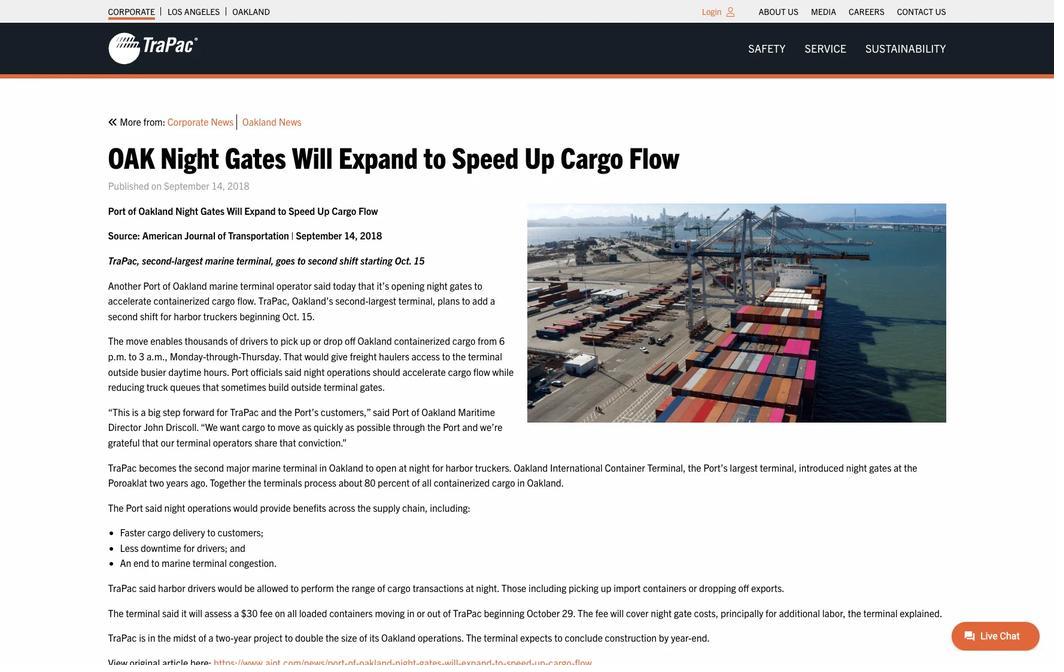 Task type: locate. For each thing, give the bounding box(es) containing it.
1 horizontal spatial expand
[[339, 138, 418, 175]]

beginning down flow.
[[240, 310, 280, 322]]

would inside 'the move enables thousands of drivers to pick up or drop off oakland containerized cargo from 6 p.m. to 3 a.m., monday-through-thursday. that would give freight haulers access to the terminal outside busier daytime hours. port officials said night operations should accelerate cargo flow while reducing truck queues that sometimes build outside terminal gates.'
[[305, 350, 329, 362]]

or left drop
[[313, 335, 322, 347]]

terminal up flow.
[[240, 279, 275, 291]]

1 horizontal spatial is
[[139, 632, 146, 644]]

harbor up the it
[[158, 582, 186, 594]]

trapac, second-largest marine terminal, goes to second shift starting oct. 15
[[108, 255, 425, 267]]

terminal down drivers;
[[193, 557, 227, 569]]

2 vertical spatial containerized
[[434, 477, 490, 489]]

port's inside trapac becomes the second major marine terminal in oakland to open at night for harbor truckers. oakland international container terminal, the port's largest terminal, introduced night gates at the poroaklat two years ago. together the terminals process about 80 percent of all containerized cargo in oakland.
[[704, 462, 728, 473]]

cargo inside "this is a big step forward for trapac and the port's customers," said port of oakland maritime director john driscoll. "we want cargo to move as quickly as possible through the port and we're grateful that our terminal operators share that conviction."
[[242, 421, 265, 433]]

up right pick
[[300, 335, 311, 347]]

the port said night operations would provide benefits across the supply chain, including:
[[108, 502, 471, 514]]

1 us from the left
[[788, 6, 799, 17]]

1 vertical spatial containerized
[[394, 335, 451, 347]]

0 vertical spatial gates
[[450, 279, 472, 291]]

operations
[[327, 366, 371, 378], [188, 502, 231, 514]]

marine inside trapac becomes the second major marine terminal in oakland to open at night for harbor truckers. oakland international container terminal, the port's largest terminal, introduced night gates at the poroaklat two years ago. together the terminals process about 80 percent of all containerized cargo in oakland.
[[252, 462, 281, 473]]

will right the it
[[189, 607, 203, 619]]

1 vertical spatial or
[[689, 582, 697, 594]]

downtime
[[141, 542, 181, 554]]

2 vertical spatial terminal,
[[760, 462, 797, 473]]

through
[[393, 421, 425, 433]]

1 vertical spatial up
[[317, 205, 330, 217]]

night down drop
[[304, 366, 325, 378]]

oct. left 15.
[[282, 310, 299, 322]]

0 vertical spatial accelerate
[[108, 295, 151, 307]]

1 vertical spatial will
[[227, 205, 242, 217]]

0 horizontal spatial shift
[[140, 310, 158, 322]]

0 vertical spatial beginning
[[240, 310, 280, 322]]

0 vertical spatial harbor
[[174, 310, 201, 322]]

harbor inside trapac becomes the second major marine terminal in oakland to open at night for harbor truckers. oakland international container terminal, the port's largest terminal, introduced night gates at the poroaklat two years ago. together the terminals process about 80 percent of all containerized cargo in oakland.
[[446, 462, 473, 473]]

terminal left the "explained."
[[864, 607, 898, 619]]

1 vertical spatial shift
[[140, 310, 158, 322]]

size
[[341, 632, 357, 644]]

flow
[[474, 366, 490, 378]]

harbor left truckers.
[[446, 462, 473, 473]]

by
[[659, 632, 669, 644]]

0 horizontal spatial will
[[227, 205, 242, 217]]

terminal, left introduced
[[760, 462, 797, 473]]

0 horizontal spatial and
[[230, 542, 246, 554]]

second- down american
[[142, 255, 175, 267]]

1 horizontal spatial will
[[611, 607, 624, 619]]

expects
[[520, 632, 553, 644]]

gates inside oak night gates will expand to speed up cargo flow published on september 14, 2018
[[225, 138, 286, 175]]

on right published
[[151, 180, 162, 192]]

john
[[144, 421, 164, 433]]

2018
[[228, 180, 250, 192], [360, 230, 382, 242]]

0 horizontal spatial drivers
[[188, 582, 216, 594]]

largest inside another port of oakland marine terminal operator said today that it's opening night gates to accelerate containerized cargo flow. trapac, oakland's second-largest terminal, plans to add a second shift for harbor truckers beginning oct. 15.
[[369, 295, 397, 307]]

marine inside faster cargo delivery to customers; less downtime for drivers; and an end to marine terminal congestion.
[[162, 557, 191, 569]]

harbor inside another port of oakland marine terminal operator said today that it's opening night gates to accelerate containerized cargo flow. trapac, oakland's second-largest terminal, plans to add a second shift for harbor truckers beginning oct. 15.
[[174, 310, 201, 322]]

0 horizontal spatial second
[[108, 310, 138, 322]]

will inside oak night gates will expand to speed up cargo flow published on september 14, 2018
[[292, 138, 333, 175]]

at
[[399, 462, 407, 473], [894, 462, 902, 473], [466, 582, 474, 594]]

through-
[[206, 350, 241, 362]]

that
[[358, 279, 375, 291], [203, 381, 219, 393], [142, 437, 159, 449], [280, 437, 296, 449]]

off right drop
[[345, 335, 356, 347]]

a inside another port of oakland marine terminal operator said today that it's opening night gates to accelerate containerized cargo flow. trapac, oakland's second-largest terminal, plans to add a second shift for harbor truckers beginning oct. 15.
[[491, 295, 496, 307]]

0 horizontal spatial accelerate
[[108, 295, 151, 307]]

1 vertical spatial and
[[463, 421, 478, 433]]

terminal, down opening
[[399, 295, 436, 307]]

0 vertical spatial cargo
[[561, 138, 624, 175]]

second
[[308, 255, 337, 267], [108, 310, 138, 322], [194, 462, 224, 473]]

the for the port said night operations would provide benefits across the supply chain, including:
[[108, 502, 124, 514]]

trapac inside trapac becomes the second major marine terminal in oakland to open at night for harbor truckers. oakland international container terminal, the port's largest terminal, introduced night gates at the poroaklat two years ago. together the terminals process about 80 percent of all containerized cargo in oakland.
[[108, 462, 137, 473]]

corporate news link
[[168, 114, 237, 130]]

0 vertical spatial shift
[[340, 255, 358, 267]]

0 vertical spatial on
[[151, 180, 162, 192]]

night up "journal"
[[175, 205, 198, 217]]

shift up enables
[[140, 310, 158, 322]]

trapac
[[230, 406, 259, 418], [108, 462, 137, 473], [108, 582, 137, 594], [453, 607, 482, 619], [108, 632, 137, 644]]

would up customers;
[[233, 502, 258, 514]]

is right "this at the bottom left of page
[[132, 406, 139, 418]]

2 fee from the left
[[596, 607, 609, 619]]

will up source: american journal of transportation | september 14, 2018
[[227, 205, 242, 217]]

september right |
[[296, 230, 342, 242]]

up inside 'the move enables thousands of drivers to pick up or drop off oakland containerized cargo from 6 p.m. to 3 a.m., monday-through-thursday. that would give freight haulers access to the terminal outside busier daytime hours. port officials said night operations should accelerate cargo flow while reducing truck queues that sometimes build outside terminal gates.'
[[300, 335, 311, 347]]

p.m.
[[108, 350, 126, 362]]

1 horizontal spatial at
[[466, 582, 474, 594]]

0 horizontal spatial will
[[189, 607, 203, 619]]

largest inside trapac becomes the second major marine terminal in oakland to open at night for harbor truckers. oakland international container terminal, the port's largest terminal, introduced night gates at the poroaklat two years ago. together the terminals process about 80 percent of all containerized cargo in oakland.
[[730, 462, 758, 473]]

2 vertical spatial second
[[194, 462, 224, 473]]

1 vertical spatial menu bar
[[739, 36, 956, 61]]

trapac for in
[[108, 632, 137, 644]]

the down poroaklat
[[108, 502, 124, 514]]

oct.
[[395, 255, 412, 267], [282, 310, 299, 322]]

drivers inside 'the move enables thousands of drivers to pick up or drop off oakland containerized cargo from 6 p.m. to 3 a.m., monday-through-thursday. that would give freight haulers access to the terminal outside busier daytime hours. port officials said night operations should accelerate cargo flow while reducing truck queues that sometimes build outside terminal gates.'
[[240, 335, 268, 347]]

1 vertical spatial all
[[288, 607, 297, 619]]

a right add
[[491, 295, 496, 307]]

terminal,
[[648, 462, 686, 473]]

is for trapac
[[139, 632, 146, 644]]

to inside trapac becomes the second major marine terminal in oakland to open at night for harbor truckers. oakland international container terminal, the port's largest terminal, introduced night gates at the poroaklat two years ago. together the terminals process about 80 percent of all containerized cargo in oakland.
[[366, 462, 374, 473]]

port inside another port of oakland marine terminal operator said today that it's opening night gates to accelerate containerized cargo flow. trapac, oakland's second-largest terminal, plans to add a second shift for harbor truckers beginning oct. 15.
[[143, 279, 161, 291]]

for inside another port of oakland marine terminal operator said today that it's opening night gates to accelerate containerized cargo flow. trapac, oakland's second-largest terminal, plans to add a second shift for harbor truckers beginning oct. 15.
[[160, 310, 172, 322]]

the
[[108, 335, 124, 347], [108, 502, 124, 514], [108, 607, 124, 619], [578, 607, 594, 619], [466, 632, 482, 644]]

0 horizontal spatial trapac,
[[108, 255, 140, 267]]

1 vertical spatial 14,
[[344, 230, 358, 242]]

trapac, down 'source:'
[[108, 255, 140, 267]]

september inside oak night gates will expand to speed up cargo flow published on september 14, 2018
[[164, 180, 210, 192]]

terminal inside another port of oakland marine terminal operator said today that it's opening night gates to accelerate containerized cargo flow. trapac, oakland's second-largest terminal, plans to add a second shift for harbor truckers beginning oct. 15.
[[240, 279, 275, 291]]

14, up 'today'
[[344, 230, 358, 242]]

terminal down "from"
[[468, 350, 503, 362]]

cargo down truckers.
[[492, 477, 515, 489]]

of inside another port of oakland marine terminal operator said today that it's opening night gates to accelerate containerized cargo flow. trapac, oakland's second-largest terminal, plans to add a second shift for harbor truckers beginning oct. 15.
[[163, 279, 171, 291]]

faster cargo delivery to customers; less downtime for drivers; and an end to marine terminal congestion.
[[120, 527, 277, 569]]

15.
[[302, 310, 315, 322]]

assess
[[205, 607, 232, 619]]

year-
[[671, 632, 692, 644]]

0 horizontal spatial flow
[[359, 205, 378, 217]]

access
[[412, 350, 440, 362]]

off inside 'the move enables thousands of drivers to pick up or drop off oakland containerized cargo from 6 p.m. to 3 a.m., monday-through-thursday. that would give freight haulers access to the terminal outside busier daytime hours. port officials said night operations should accelerate cargo flow while reducing truck queues that sometimes build outside terminal gates.'
[[345, 335, 356, 347]]

largest
[[175, 255, 203, 267], [369, 295, 397, 307], [730, 462, 758, 473]]

sustainability
[[866, 41, 947, 55]]

october
[[527, 607, 560, 619]]

said up oakland's
[[314, 279, 331, 291]]

outside up reducing
[[108, 366, 138, 378]]

terminal
[[240, 279, 275, 291], [468, 350, 503, 362], [324, 381, 358, 393], [177, 437, 211, 449], [283, 462, 317, 473], [193, 557, 227, 569], [126, 607, 160, 619], [864, 607, 898, 619], [484, 632, 518, 644]]

terminal, down transportation
[[236, 255, 274, 267]]

night inside oak night gates will expand to speed up cargo flow published on september 14, 2018
[[161, 138, 219, 175]]

1 horizontal spatial terminal,
[[399, 295, 436, 307]]

of up through
[[412, 406, 420, 418]]

0 vertical spatial speed
[[452, 138, 519, 175]]

0 horizontal spatial port's
[[295, 406, 319, 418]]

2 vertical spatial and
[[230, 542, 246, 554]]

containerized inside trapac becomes the second major marine terminal in oakland to open at night for harbor truckers. oakland international container terminal, the port's largest terminal, introduced night gates at the poroaklat two years ago. together the terminals process about 80 percent of all containerized cargo in oakland.
[[434, 477, 490, 489]]

1 horizontal spatial 2018
[[360, 230, 382, 242]]

delivery
[[173, 527, 205, 539]]

containerized up 'truckers'
[[154, 295, 210, 307]]

6
[[499, 335, 505, 347]]

that right share on the bottom left
[[280, 437, 296, 449]]

0 vertical spatial outside
[[108, 366, 138, 378]]

$30
[[241, 607, 258, 619]]

it's
[[377, 279, 389, 291]]

step
[[163, 406, 181, 418]]

0 horizontal spatial 14,
[[212, 180, 225, 192]]

0 horizontal spatial move
[[126, 335, 148, 347]]

0 horizontal spatial second-
[[142, 255, 175, 267]]

beginning down those
[[484, 607, 525, 619]]

oakland up oakland.
[[514, 462, 548, 473]]

second- down 'today'
[[336, 295, 369, 307]]

oakland's
[[292, 295, 333, 307]]

to inside "this is a big step forward for trapac and the port's customers," said port of oakland maritime director john driscoll. "we want cargo to move as quickly as possible through the port and we're grateful that our terminal operators share that conviction."
[[268, 421, 276, 433]]

should
[[373, 366, 401, 378]]

conviction."
[[298, 437, 347, 449]]

that inside 'the move enables thousands of drivers to pick up or drop off oakland containerized cargo from 6 p.m. to 3 a.m., monday-through-thursday. that would give freight haulers access to the terminal outside busier daytime hours. port officials said night operations should accelerate cargo flow while reducing truck queues that sometimes build outside terminal gates.'
[[203, 381, 219, 393]]

to inside oak night gates will expand to speed up cargo flow published on september 14, 2018
[[424, 138, 446, 175]]

said down that
[[285, 366, 302, 378]]

of right "another"
[[163, 279, 171, 291]]

thousands
[[185, 335, 228, 347]]

marine up flow.
[[209, 279, 238, 291]]

year
[[234, 632, 252, 644]]

is inside "this is a big step forward for trapac and the port's customers," said port of oakland maritime director john driscoll. "we want cargo to move as quickly as possible through the port and we're grateful that our terminal operators share that conviction."
[[132, 406, 139, 418]]

menu bar containing about us
[[753, 3, 953, 20]]

2018 up port of oakland night gates will expand to speed up cargo flow
[[228, 180, 250, 192]]

marine
[[205, 255, 234, 267], [209, 279, 238, 291], [252, 462, 281, 473], [162, 557, 191, 569]]

the right operations.
[[466, 632, 482, 644]]

terminal, inside trapac becomes the second major marine terminal in oakland to open at night for harbor truckers. oakland international container terminal, the port's largest terminal, introduced night gates at the poroaklat two years ago. together the terminals process about 80 percent of all containerized cargo in oakland.
[[760, 462, 797, 473]]

fee up conclude
[[596, 607, 609, 619]]

oakland link
[[233, 3, 270, 20]]

as left quickly
[[302, 421, 312, 433]]

drivers
[[240, 335, 268, 347], [188, 582, 216, 594]]

0 vertical spatial operations
[[327, 366, 371, 378]]

corporate image
[[108, 32, 198, 65]]

0 horizontal spatial at
[[399, 462, 407, 473]]

the inside 'the move enables thousands of drivers to pick up or drop off oakland containerized cargo from 6 p.m. to 3 a.m., monday-through-thursday. that would give freight haulers access to the terminal outside busier daytime hours. port officials said night operations should accelerate cargo flow while reducing truck queues that sometimes build outside terminal gates.'
[[108, 335, 124, 347]]

move up "conviction.""
[[278, 421, 300, 433]]

for up enables
[[160, 310, 172, 322]]

marine down downtime
[[162, 557, 191, 569]]

or
[[313, 335, 322, 347], [689, 582, 697, 594], [417, 607, 425, 619]]

trapac inside "this is a big step forward for trapac and the port's customers," said port of oakland maritime director john driscoll. "we want cargo to move as quickly as possible through the port and we're grateful that our terminal operators share that conviction."
[[230, 406, 259, 418]]

loaded
[[299, 607, 327, 619]]

1 horizontal spatial or
[[417, 607, 425, 619]]

1 vertical spatial outside
[[291, 381, 322, 393]]

0 vertical spatial expand
[[339, 138, 418, 175]]

1 vertical spatial operations
[[188, 502, 231, 514]]

starting
[[361, 255, 393, 267]]

move
[[126, 335, 148, 347], [278, 421, 300, 433]]

percent
[[378, 477, 410, 489]]

marine up terminals on the left bottom
[[252, 462, 281, 473]]

0 vertical spatial and
[[261, 406, 277, 418]]

we're
[[480, 421, 503, 433]]

1 vertical spatial second
[[108, 310, 138, 322]]

would down drop
[[305, 350, 329, 362]]

including
[[529, 582, 567, 594]]

2018 inside oak night gates will expand to speed up cargo flow published on september 14, 2018
[[228, 180, 250, 192]]

speed
[[452, 138, 519, 175], [289, 205, 315, 217]]

largest for truckers.
[[730, 462, 758, 473]]

2 vertical spatial largest
[[730, 462, 758, 473]]

cargo
[[561, 138, 624, 175], [332, 205, 357, 217]]

contact us
[[898, 6, 947, 17]]

1 vertical spatial up
[[601, 582, 612, 594]]

would left be
[[218, 582, 242, 594]]

off
[[345, 335, 356, 347], [739, 582, 750, 594]]

1 vertical spatial on
[[275, 607, 285, 619]]

port right "another"
[[143, 279, 161, 291]]

port's inside "this is a big step forward for trapac and the port's customers," said port of oakland maritime director john driscoll. "we want cargo to move as quickly as possible through the port and we're grateful that our terminal operators share that conviction."
[[295, 406, 319, 418]]

trapac for harbor
[[108, 582, 137, 594]]

1 horizontal spatial shift
[[340, 255, 358, 267]]

0 vertical spatial night
[[161, 138, 219, 175]]

cargo up downtime
[[148, 527, 171, 539]]

for inside trapac becomes the second major marine terminal in oakland to open at night for harbor truckers. oakland international container terminal, the port's largest terminal, introduced night gates at the poroaklat two years ago. together the terminals process about 80 percent of all containerized cargo in oakland.
[[432, 462, 444, 473]]

1 horizontal spatial corporate
[[168, 116, 209, 128]]

gates inside another port of oakland marine terminal operator said today that it's opening night gates to accelerate containerized cargo flow. trapac, oakland's second-largest terminal, plans to add a second shift for harbor truckers beginning oct. 15.
[[450, 279, 472, 291]]

flow.
[[237, 295, 256, 307]]

the
[[453, 350, 466, 362], [279, 406, 292, 418], [428, 421, 441, 433], [179, 462, 192, 473], [688, 462, 702, 473], [905, 462, 918, 473], [248, 477, 262, 489], [358, 502, 371, 514], [336, 582, 350, 594], [848, 607, 862, 619], [158, 632, 171, 644], [326, 632, 339, 644]]

harbor up thousands
[[174, 310, 201, 322]]

operations inside 'the move enables thousands of drivers to pick up or drop off oakland containerized cargo from 6 p.m. to 3 a.m., monday-through-thursday. that would give freight haulers access to the terminal outside busier daytime hours. port officials said night operations should accelerate cargo flow while reducing truck queues that sometimes build outside terminal gates.'
[[327, 366, 371, 378]]

forward
[[183, 406, 215, 418]]

gates.
[[360, 381, 385, 393]]

moving
[[375, 607, 405, 619]]

a.m.,
[[147, 350, 168, 362]]

harbor
[[174, 310, 201, 322], [446, 462, 473, 473], [158, 582, 186, 594]]

customers,"
[[321, 406, 371, 418]]

all up chain, on the bottom of the page
[[422, 477, 432, 489]]

said
[[314, 279, 331, 291], [285, 366, 302, 378], [373, 406, 390, 418], [145, 502, 162, 514], [139, 582, 156, 594], [162, 607, 179, 619]]

an
[[120, 557, 131, 569]]

terminal, inside another port of oakland marine terminal operator said today that it's opening night gates to accelerate containerized cargo flow. trapac, oakland's second-largest terminal, plans to add a second shift for harbor truckers beginning oct. 15.
[[399, 295, 436, 307]]

about
[[339, 477, 363, 489]]

night right introduced
[[847, 462, 868, 473]]

0 vertical spatial containerized
[[154, 295, 210, 307]]

2 us from the left
[[936, 6, 947, 17]]

1 horizontal spatial up
[[525, 138, 555, 175]]

0 vertical spatial menu bar
[[753, 3, 953, 20]]

1 horizontal spatial drivers
[[240, 335, 268, 347]]

contact us link
[[898, 3, 947, 20]]

1 vertical spatial second-
[[336, 295, 369, 307]]

0 vertical spatial 14,
[[212, 180, 225, 192]]

up left import
[[601, 582, 612, 594]]

of inside trapac becomes the second major marine terminal in oakland to open at night for harbor truckers. oakland international container terminal, the port's largest terminal, introduced night gates at the poroaklat two years ago. together the terminals process about 80 percent of all containerized cargo in oakland.
[[412, 477, 420, 489]]

corporate
[[108, 6, 155, 17], [168, 116, 209, 128]]

move inside "this is a big step forward for trapac and the port's customers," said port of oakland maritime director john driscoll. "we want cargo to move as quickly as possible through the port and we're grateful that our terminal operators share that conviction."
[[278, 421, 300, 433]]

cargo up 'truckers'
[[212, 295, 235, 307]]

0 horizontal spatial outside
[[108, 366, 138, 378]]

1 vertical spatial gates
[[870, 462, 892, 473]]

1 horizontal spatial beginning
[[484, 607, 525, 619]]

1 vertical spatial oct.
[[282, 310, 299, 322]]

in up process
[[320, 462, 327, 473]]

2 vertical spatial or
[[417, 607, 425, 619]]

another port of oakland marine terminal operator said today that it's opening night gates to accelerate containerized cargo flow. trapac, oakland's second-largest terminal, plans to add a second shift for harbor truckers beginning oct. 15.
[[108, 279, 496, 322]]

oak night gates will expand to speed up cargo flow article
[[108, 114, 947, 665]]

trapac for the
[[108, 462, 137, 473]]

0 horizontal spatial 2018
[[228, 180, 250, 192]]

us
[[788, 6, 799, 17], [936, 6, 947, 17]]

0 vertical spatial second
[[308, 255, 337, 267]]

containerized up including:
[[434, 477, 490, 489]]

truckers.
[[475, 462, 512, 473]]

night up the plans
[[427, 279, 448, 291]]

all left loaded
[[288, 607, 297, 619]]

1 vertical spatial is
[[139, 632, 146, 644]]

as
[[302, 421, 312, 433], [345, 421, 355, 433]]

of right range
[[378, 582, 385, 594]]

said left the it
[[162, 607, 179, 619]]

while
[[493, 366, 514, 378]]

source: american journal of transportation | september 14, 2018
[[108, 230, 382, 242]]

maritime
[[458, 406, 495, 418]]

1 vertical spatial harbor
[[446, 462, 473, 473]]

the up p.m.
[[108, 335, 124, 347]]

0 vertical spatial september
[[164, 180, 210, 192]]

speed inside oak night gates will expand to speed up cargo flow published on september 14, 2018
[[452, 138, 519, 175]]

0 vertical spatial will
[[292, 138, 333, 175]]

and inside faster cargo delivery to customers; less downtime for drivers; and an end to marine terminal congestion.
[[230, 542, 246, 554]]

port up faster
[[126, 502, 143, 514]]

on down allowed
[[275, 607, 285, 619]]

outside right build
[[291, 381, 322, 393]]

1 vertical spatial largest
[[369, 295, 397, 307]]

second-
[[142, 255, 175, 267], [336, 295, 369, 307]]

1 horizontal spatial gates
[[870, 462, 892, 473]]

said inside 'the move enables thousands of drivers to pick up or drop off oakland containerized cargo from 6 p.m. to 3 a.m., monday-through-thursday. that would give freight haulers access to the terminal outside busier daytime hours. port officials said night operations should accelerate cargo flow while reducing truck queues that sometimes build outside terminal gates.'
[[285, 366, 302, 378]]

or left out
[[417, 607, 425, 619]]

0 vertical spatial off
[[345, 335, 356, 347]]

flow
[[630, 138, 680, 175], [359, 205, 378, 217]]

light image
[[727, 7, 735, 17]]

drivers up assess
[[188, 582, 216, 594]]

shift inside another port of oakland marine terminal operator said today that it's opening night gates to accelerate containerized cargo flow. trapac, oakland's second-largest terminal, plans to add a second shift for harbor truckers beginning oct. 15.
[[140, 310, 158, 322]]

29.
[[562, 607, 576, 619]]

of inside 'the move enables thousands of drivers to pick up or drop off oakland containerized cargo from 6 p.m. to 3 a.m., monday-through-thursday. that would give freight haulers access to the terminal outside busier daytime hours. port officials said night operations should accelerate cargo flow while reducing truck queues that sometimes build outside terminal gates.'
[[230, 335, 238, 347]]

expand inside oak night gates will expand to speed up cargo flow published on september 14, 2018
[[339, 138, 418, 175]]

port's right terminal, on the bottom
[[704, 462, 728, 473]]

said down end
[[139, 582, 156, 594]]

port up 'source:'
[[108, 205, 126, 217]]

1 horizontal spatial off
[[739, 582, 750, 594]]

0 horizontal spatial speed
[[289, 205, 315, 217]]

on inside oak night gates will expand to speed up cargo flow published on september 14, 2018
[[151, 180, 162, 192]]

will
[[292, 138, 333, 175], [227, 205, 242, 217]]

fee
[[260, 607, 273, 619], [596, 607, 609, 619]]

fee right '$30'
[[260, 607, 273, 619]]

"we
[[201, 421, 218, 433]]

oct. left 15
[[395, 255, 412, 267]]

1 horizontal spatial containers
[[643, 582, 687, 594]]

0 vertical spatial would
[[305, 350, 329, 362]]

1 horizontal spatial second-
[[336, 295, 369, 307]]

2018 up starting
[[360, 230, 382, 242]]

1 vertical spatial expand
[[245, 205, 276, 217]]

enables
[[150, 335, 183, 347]]

for up including:
[[432, 462, 444, 473]]

of right out
[[443, 607, 451, 619]]

1 horizontal spatial up
[[601, 582, 612, 594]]

oakland up freight
[[358, 335, 392, 347]]

0 vertical spatial is
[[132, 406, 139, 418]]

0 horizontal spatial containers
[[330, 607, 373, 619]]

1 vertical spatial terminal,
[[399, 295, 436, 307]]

0 horizontal spatial up
[[300, 335, 311, 347]]

is left midst
[[139, 632, 146, 644]]

second down "another"
[[108, 310, 138, 322]]

0 horizontal spatial off
[[345, 335, 356, 347]]

on
[[151, 180, 162, 192], [275, 607, 285, 619]]

1 vertical spatial september
[[296, 230, 342, 242]]

flow inside oak night gates will expand to speed up cargo flow published on september 14, 2018
[[630, 138, 680, 175]]

chain,
[[403, 502, 428, 514]]

for down exports.
[[766, 607, 777, 619]]

for inside "this is a big step forward for trapac and the port's customers," said port of oakland maritime director john driscoll. "we want cargo to move as quickly as possible through the port and we're grateful that our terminal operators share that conviction."
[[217, 406, 228, 418]]

accelerate down access
[[403, 366, 446, 378]]

operator
[[277, 279, 312, 291]]

containerized up access
[[394, 335, 451, 347]]

2 news from the left
[[279, 116, 302, 128]]

trapac, inside another port of oakland marine terminal operator said today that it's opening night gates to accelerate containerized cargo flow. trapac, oakland's second-largest terminal, plans to add a second shift for harbor truckers beginning oct. 15.
[[259, 295, 290, 307]]

menu bar
[[753, 3, 953, 20], [739, 36, 956, 61]]

solid image
[[108, 117, 118, 127]]

0 horizontal spatial on
[[151, 180, 162, 192]]

us right contact
[[936, 6, 947, 17]]

trapac, down operator
[[259, 295, 290, 307]]

1 horizontal spatial accelerate
[[403, 366, 446, 378]]

night inside another port of oakland marine terminal operator said today that it's opening night gates to accelerate containerized cargo flow. trapac, oakland's second-largest terminal, plans to add a second shift for harbor truckers beginning oct. 15.
[[427, 279, 448, 291]]

international
[[550, 462, 603, 473]]



Task type: describe. For each thing, give the bounding box(es) containing it.
1 vertical spatial speed
[[289, 205, 315, 217]]

accelerate inside 'the move enables thousands of drivers to pick up or drop off oakland containerized cargo from 6 p.m. to 3 a.m., monday-through-thursday. that would give freight haulers access to the terminal outside busier daytime hours. port officials said night operations should accelerate cargo flow while reducing truck queues that sometimes build outside terminal gates.'
[[403, 366, 446, 378]]

menu bar containing safety
[[739, 36, 956, 61]]

gates inside trapac becomes the second major marine terminal in oakland to open at night for harbor truckers. oakland international container terminal, the port's largest terminal, introduced night gates at the poroaklat two years ago. together the terminals process about 80 percent of all containerized cargo in oakland.
[[870, 462, 892, 473]]

service link
[[796, 36, 856, 61]]

a inside "this is a big step forward for trapac and the port's customers," said port of oakland maritime director john driscoll. "we want cargo to move as quickly as possible through the port and we're grateful that our terminal operators share that conviction."
[[141, 406, 146, 418]]

truckers
[[203, 310, 238, 322]]

said inside another port of oakland marine terminal operator said today that it's opening night gates to accelerate containerized cargo flow. trapac, oakland's second-largest terminal, plans to add a second shift for harbor truckers beginning oct. 15.
[[314, 279, 331, 291]]

construction
[[605, 632, 657, 644]]

0 vertical spatial terminal,
[[236, 255, 274, 267]]

transportation
[[228, 230, 289, 242]]

of left the its
[[360, 632, 367, 644]]

cargo inside another port of oakland marine terminal operator said today that it's opening night gates to accelerate containerized cargo flow. trapac, oakland's second-largest terminal, plans to add a second shift for harbor truckers beginning oct. 15.
[[212, 295, 235, 307]]

exports.
[[752, 582, 785, 594]]

midst
[[173, 632, 196, 644]]

"this is a big step forward for trapac and the port's customers," said port of oakland maritime director john driscoll. "we want cargo to move as quickly as possible through the port and we're grateful that our terminal operators share that conviction."
[[108, 406, 503, 449]]

explained.
[[900, 607, 943, 619]]

oakland up the about
[[329, 462, 364, 473]]

beginning inside another port of oakland marine terminal operator said today that it's opening night gates to accelerate containerized cargo flow. trapac, oakland's second-largest terminal, plans to add a second shift for harbor truckers beginning oct. 15.
[[240, 310, 280, 322]]

night up percent
[[409, 462, 430, 473]]

queues
[[170, 381, 200, 393]]

marine inside another port of oakland marine terminal operator said today that it's opening night gates to accelerate containerized cargo flow. trapac, oakland's second-largest terminal, plans to add a second shift for harbor truckers beginning oct. 15.
[[209, 279, 238, 291]]

terminal left the it
[[126, 607, 160, 619]]

said down two
[[145, 502, 162, 514]]

corporate inside 'oak night gates will expand to speed up cargo flow' article
[[168, 116, 209, 128]]

los angeles link
[[168, 3, 220, 20]]

2 vertical spatial would
[[218, 582, 242, 594]]

thursday.
[[241, 350, 282, 362]]

of right midst
[[199, 632, 206, 644]]

2 horizontal spatial at
[[894, 462, 902, 473]]

is for "this
[[132, 406, 139, 418]]

project
[[254, 632, 283, 644]]

careers link
[[849, 3, 885, 20]]

be
[[245, 582, 255, 594]]

oakland.
[[527, 477, 564, 489]]

14, inside oak night gates will expand to speed up cargo flow published on september 14, 2018
[[212, 180, 225, 192]]

transactions
[[413, 582, 464, 594]]

oakland right the its
[[382, 632, 416, 644]]

second- inside another port of oakland marine terminal operator said today that it's opening night gates to accelerate containerized cargo flow. trapac, oakland's second-largest terminal, plans to add a second shift for harbor truckers beginning oct. 15.
[[336, 295, 369, 307]]

cargo inside faster cargo delivery to customers; less downtime for drivers; and an end to marine terminal congestion.
[[148, 527, 171, 539]]

that inside another port of oakland marine terminal operator said today that it's opening night gates to accelerate containerized cargo flow. trapac, oakland's second-largest terminal, plans to add a second shift for harbor truckers beginning oct. 15.
[[358, 279, 375, 291]]

or inside 'the move enables thousands of drivers to pick up or drop off oakland containerized cargo from 6 p.m. to 3 a.m., monday-through-thursday. that would give freight haulers access to the terminal outside busier daytime hours. port officials said night operations should accelerate cargo flow while reducing truck queues that sometimes build outside terminal gates.'
[[313, 335, 322, 347]]

1 horizontal spatial oct.
[[395, 255, 412, 267]]

officials
[[251, 366, 283, 378]]

2 vertical spatial harbor
[[158, 582, 186, 594]]

want
[[220, 421, 240, 433]]

1 vertical spatial containers
[[330, 607, 373, 619]]

|
[[291, 230, 294, 242]]

the right 29.
[[578, 607, 594, 619]]

the for the move enables thousands of drivers to pick up or drop off oakland containerized cargo from 6 p.m. to 3 a.m., monday-through-thursday. that would give freight haulers access to the terminal outside busier daytime hours. port officials said night operations should accelerate cargo flow while reducing truck queues that sometimes build outside terminal gates.
[[108, 335, 124, 347]]

in left oakland.
[[518, 477, 525, 489]]

safety link
[[739, 36, 796, 61]]

1 as from the left
[[302, 421, 312, 433]]

about us link
[[759, 3, 799, 20]]

terminal, for oakland
[[760, 462, 797, 473]]

login
[[702, 6, 722, 17]]

trapac said harbor drivers would be allowed to perform the range of cargo transactions at night. those including picking up import containers or dropping off exports.
[[108, 582, 785, 594]]

contact
[[898, 6, 934, 17]]

port down maritime
[[443, 421, 460, 433]]

oakland inside "this is a big step forward for trapac and the port's customers," said port of oakland maritime director john driscoll. "we want cargo to move as quickly as possible through the port and we're grateful that our terminal operators share that conviction."
[[422, 406, 456, 418]]

trapac is in the midst of a two-year project to double the size of its oakland operations. the terminal expects to conclude construction by year-end.
[[108, 632, 710, 644]]

1 horizontal spatial september
[[296, 230, 342, 242]]

1 vertical spatial gates
[[201, 205, 225, 217]]

media
[[812, 6, 837, 17]]

years
[[166, 477, 188, 489]]

import
[[614, 582, 641, 594]]

two-
[[216, 632, 234, 644]]

truck
[[147, 381, 168, 393]]

terminal up the "customers,"" at the left
[[324, 381, 358, 393]]

careers
[[849, 6, 885, 17]]

oakland inside another port of oakland marine terminal operator said today that it's opening night gates to accelerate containerized cargo flow. trapac, oakland's second-largest terminal, plans to add a second shift for harbor truckers beginning oct. 15.
[[173, 279, 207, 291]]

major
[[226, 462, 250, 473]]

service
[[805, 41, 847, 55]]

customers;
[[218, 527, 264, 539]]

1 horizontal spatial on
[[275, 607, 285, 619]]

0 horizontal spatial largest
[[175, 255, 203, 267]]

port inside 'the move enables thousands of drivers to pick up or drop off oakland containerized cargo from 6 p.m. to 3 a.m., monday-through-thursday. that would give freight haulers access to the terminal outside busier daytime hours. port officials said night operations should accelerate cargo flow while reducing truck queues that sometimes build outside terminal gates.'
[[232, 366, 249, 378]]

1 vertical spatial night
[[175, 205, 198, 217]]

80
[[365, 477, 376, 489]]

pick
[[281, 335, 298, 347]]

second inside trapac becomes the second major marine terminal in oakland to open at night for harbor truckers. oakland international container terminal, the port's largest terminal, introduced night gates at the poroaklat two years ago. together the terminals process about 80 percent of all containerized cargo in oakland.
[[194, 462, 224, 473]]

1 fee from the left
[[260, 607, 273, 619]]

journal
[[185, 230, 216, 242]]

0 horizontal spatial cargo
[[332, 205, 357, 217]]

0 horizontal spatial operations
[[188, 502, 231, 514]]

its
[[370, 632, 379, 644]]

process
[[304, 477, 337, 489]]

becomes
[[139, 462, 177, 473]]

a left '$30'
[[234, 607, 239, 619]]

sustainability link
[[856, 36, 956, 61]]

said inside "this is a big step forward for trapac and the port's customers," said port of oakland maritime director john driscoll. "we want cargo to move as quickly as possible through the port and we're grateful that our terminal operators share that conviction."
[[373, 406, 390, 418]]

open
[[376, 462, 397, 473]]

big
[[148, 406, 161, 418]]

1 vertical spatial drivers
[[188, 582, 216, 594]]

from:
[[143, 116, 165, 128]]

source:
[[108, 230, 140, 242]]

costs,
[[695, 607, 719, 619]]

marine down "journal"
[[205, 255, 234, 267]]

of right "journal"
[[218, 230, 226, 242]]

1 vertical spatial would
[[233, 502, 258, 514]]

terminal inside "this is a big step forward for trapac and the port's customers," said port of oakland maritime director john driscoll. "we want cargo to move as quickly as possible through the port and we're grateful that our terminal operators share that conviction."
[[177, 437, 211, 449]]

0 vertical spatial second-
[[142, 255, 175, 267]]

gate
[[674, 607, 692, 619]]

oakland news
[[243, 116, 302, 128]]

night left gate
[[651, 607, 672, 619]]

add
[[473, 295, 488, 307]]

second inside another port of oakland marine terminal operator said today that it's opening night gates to accelerate containerized cargo flow. trapac, oakland's second-largest terminal, plans to add a second shift for harbor truckers beginning oct. 15.
[[108, 310, 138, 322]]

2 horizontal spatial or
[[689, 582, 697, 594]]

terminal inside faster cargo delivery to customers; less downtime for drivers; and an end to marine terminal congestion.
[[193, 557, 227, 569]]

allowed
[[257, 582, 289, 594]]

0 horizontal spatial expand
[[245, 205, 276, 217]]

for inside faster cargo delivery to customers; less downtime for drivers; and an end to marine terminal congestion.
[[184, 542, 195, 554]]

corporate link
[[108, 3, 155, 20]]

1 vertical spatial beginning
[[484, 607, 525, 619]]

0 vertical spatial corporate
[[108, 6, 155, 17]]

possible
[[357, 421, 391, 433]]

2 horizontal spatial and
[[463, 421, 478, 433]]

1 will from the left
[[189, 607, 203, 619]]

1 horizontal spatial and
[[261, 406, 277, 418]]

plans
[[438, 295, 460, 307]]

in right moving
[[407, 607, 415, 619]]

containerized inside 'the move enables thousands of drivers to pick up or drop off oakland containerized cargo from 6 p.m. to 3 a.m., monday-through-thursday. that would give freight haulers access to the terminal outside busier daytime hours. port officials said night operations should accelerate cargo flow while reducing truck queues that sometimes build outside terminal gates.'
[[394, 335, 451, 347]]

cargo up moving
[[388, 582, 411, 594]]

oakland up american
[[139, 205, 173, 217]]

oct. inside another port of oakland marine terminal operator said today that it's opening night gates to accelerate containerized cargo flow. trapac, oakland's second-largest terminal, plans to add a second shift for harbor truckers beginning oct. 15.
[[282, 310, 299, 322]]

night inside 'the move enables thousands of drivers to pick up or drop off oakland containerized cargo from 6 p.m. to 3 a.m., monday-through-thursday. that would give freight haulers access to the terminal outside busier daytime hours. port officials said night operations should accelerate cargo flow while reducing truck queues that sometimes build outside terminal gates.'
[[304, 366, 325, 378]]

us for about us
[[788, 6, 799, 17]]

terminal down the terminal said it will assess a $30 fee on all loaded containers moving in or out of trapac beginning october 29. the fee will cover night gate costs, principally for additional labor, the terminal explained.
[[484, 632, 518, 644]]

containerized inside another port of oakland marine terminal operator said today that it's opening night gates to accelerate containerized cargo flow. trapac, oakland's second-largest terminal, plans to add a second shift for harbor truckers beginning oct. 15.
[[154, 295, 210, 307]]

cargo inside trapac becomes the second major marine terminal in oakland to open at night for harbor truckers. oakland international container terminal, the port's largest terminal, introduced night gates at the poroaklat two years ago. together the terminals process about 80 percent of all containerized cargo in oakland.
[[492, 477, 515, 489]]

goes
[[276, 255, 295, 267]]

move inside 'the move enables thousands of drivers to pick up or drop off oakland containerized cargo from 6 p.m. to 3 a.m., monday-through-thursday. that would give freight haulers access to the terminal outside busier daytime hours. port officials said night operations should accelerate cargo flow while reducing truck queues that sometimes build outside terminal gates.'
[[126, 335, 148, 347]]

in left midst
[[148, 632, 155, 644]]

today
[[333, 279, 356, 291]]

more
[[120, 116, 141, 128]]

those
[[502, 582, 527, 594]]

the move enables thousands of drivers to pick up or drop off oakland containerized cargo from 6 p.m. to 3 a.m., monday-through-thursday. that would give freight haulers access to the terminal outside busier daytime hours. port officials said night operations should accelerate cargo flow while reducing truck queues that sometimes build outside terminal gates.
[[108, 335, 514, 393]]

haulers
[[379, 350, 410, 362]]

terminal inside trapac becomes the second major marine terminal in oakland to open at night for harbor truckers. oakland international container terminal, the port's largest terminal, introduced night gates at the poroaklat two years ago. together the terminals process about 80 percent of all containerized cargo in oakland.
[[283, 462, 317, 473]]

cargo left 'flow'
[[448, 366, 471, 378]]

of down published
[[128, 205, 136, 217]]

1 horizontal spatial outside
[[291, 381, 322, 393]]

up inside oak night gates will expand to speed up cargo flow published on september 14, 2018
[[525, 138, 555, 175]]

quickly
[[314, 421, 343, 433]]

our
[[161, 437, 174, 449]]

ago.
[[191, 477, 208, 489]]

monday-
[[170, 350, 206, 362]]

all inside trapac becomes the second major marine terminal in oakland to open at night for harbor truckers. oakland international container terminal, the port's largest terminal, introduced night gates at the poroaklat two years ago. together the terminals process about 80 percent of all containerized cargo in oakland.
[[422, 477, 432, 489]]

the terminal said it will assess a $30 fee on all loaded containers moving in or out of trapac beginning october 29. the fee will cover night gate costs, principally for additional labor, the terminal explained.
[[108, 607, 943, 619]]

night down the years
[[164, 502, 185, 514]]

busier
[[141, 366, 166, 378]]

terminal, for today
[[399, 295, 436, 307]]

2 will from the left
[[611, 607, 624, 619]]

3
[[139, 350, 145, 362]]

cargo left "from"
[[453, 335, 476, 347]]

cargo inside oak night gates will expand to speed up cargo flow published on september 14, 2018
[[561, 138, 624, 175]]

us for contact us
[[936, 6, 947, 17]]

oak night gates will expand to speed up cargo flow published on september 14, 2018
[[108, 138, 680, 192]]

drop
[[324, 335, 343, 347]]

1 vertical spatial flow
[[359, 205, 378, 217]]

oakland right the angeles
[[233, 6, 270, 17]]

of inside "this is a big step forward for trapac and the port's customers," said port of oakland maritime director john driscoll. "we want cargo to move as quickly as possible through the port and we're grateful that our terminal operators share that conviction."
[[412, 406, 420, 418]]

largest for accelerate
[[369, 295, 397, 307]]

1 news from the left
[[211, 116, 234, 128]]

the for the terminal said it will assess a $30 fee on all loaded containers moving in or out of trapac beginning october 29. the fee will cover night gate costs, principally for additional labor, the terminal explained.
[[108, 607, 124, 619]]

accelerate inside another port of oakland marine terminal operator said today that it's opening night gates to accelerate containerized cargo flow. trapac, oakland's second-largest terminal, plans to add a second shift for harbor truckers beginning oct. 15.
[[108, 295, 151, 307]]

build
[[269, 381, 289, 393]]

1 horizontal spatial 14,
[[344, 230, 358, 242]]

0 horizontal spatial up
[[317, 205, 330, 217]]

oakland right corporate news link
[[243, 116, 277, 128]]

across
[[329, 502, 355, 514]]

media link
[[812, 3, 837, 20]]

port up through
[[392, 406, 410, 418]]

oakland news link
[[243, 114, 302, 130]]

1 vertical spatial 2018
[[360, 230, 382, 242]]

the inside 'the move enables thousands of drivers to pick up or drop off oakland containerized cargo from 6 p.m. to 3 a.m., monday-through-thursday. that would give freight haulers access to the terminal outside busier daytime hours. port officials said night operations should accelerate cargo flow while reducing truck queues that sometimes build outside terminal gates.'
[[453, 350, 466, 362]]

oakland inside 'the move enables thousands of drivers to pick up or drop off oakland containerized cargo from 6 p.m. to 3 a.m., monday-through-thursday. that would give freight haulers access to the terminal outside busier daytime hours. port officials said night operations should accelerate cargo flow while reducing truck queues that sometimes build outside terminal gates.'
[[358, 335, 392, 347]]

1 vertical spatial off
[[739, 582, 750, 594]]

benefits
[[293, 502, 326, 514]]

15
[[414, 255, 425, 267]]

a left two-
[[209, 632, 214, 644]]

that down john
[[142, 437, 159, 449]]

0 vertical spatial trapac,
[[108, 255, 140, 267]]

labor,
[[823, 607, 846, 619]]

2 as from the left
[[345, 421, 355, 433]]



Task type: vqa. For each thing, say whether or not it's contained in the screenshot.
proud
no



